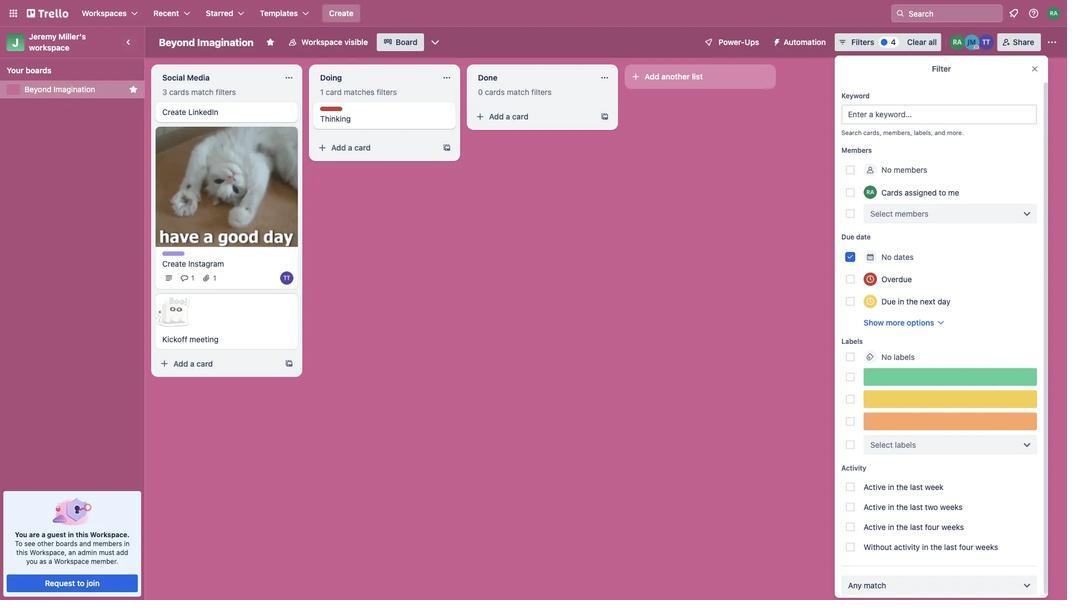 Task type: describe. For each thing, give the bounding box(es) containing it.
1 horizontal spatial to
[[939, 188, 946, 197]]

labels for no labels
[[894, 352, 915, 362]]

clear all button
[[903, 33, 942, 51]]

select for select members
[[871, 209, 893, 218]]

1 card matches filters
[[320, 88, 397, 97]]

share
[[1013, 38, 1035, 47]]

cards
[[882, 188, 903, 197]]

activity
[[894, 543, 920, 552]]

Doing text field
[[314, 69, 436, 87]]

share button
[[998, 33, 1041, 51]]

add
[[116, 549, 128, 557]]

starred
[[206, 9, 233, 18]]

recent button
[[147, 4, 197, 22]]

create from template… image for 3 cards match filters
[[285, 359, 294, 368]]

jeremy miller's workspace
[[29, 32, 88, 52]]

color: purple, title: none image
[[162, 252, 185, 256]]

workspace visible button
[[282, 33, 375, 51]]

week
[[925, 483, 944, 492]]

instagram
[[188, 259, 224, 268]]

in right activity
[[922, 543, 929, 552]]

create for create
[[329, 9, 354, 18]]

starred button
[[199, 4, 251, 22]]

beyond inside "link"
[[24, 85, 51, 94]]

thoughts thinking
[[320, 107, 351, 123]]

beyond inside text box
[[159, 36, 195, 48]]

must
[[99, 549, 114, 557]]

star or unstar board image
[[266, 38, 275, 47]]

create linkedin
[[162, 108, 218, 117]]

1 vertical spatial this
[[16, 549, 28, 557]]

create button
[[322, 4, 360, 22]]

add for 1 card matches filters
[[331, 143, 346, 152]]

jeremy
[[29, 32, 57, 41]]

thoughts
[[320, 107, 351, 115]]

workspaces button
[[75, 4, 145, 22]]

templates button
[[253, 4, 316, 22]]

active in the last two weeks
[[864, 503, 963, 512]]

add a card button for 3 cards match filters
[[156, 355, 280, 373]]

any match
[[848, 581, 886, 590]]

show
[[864, 318, 884, 327]]

admin
[[78, 549, 97, 557]]

create instagram
[[162, 259, 224, 268]]

1 horizontal spatial four
[[959, 543, 974, 552]]

social media
[[162, 73, 210, 82]]

request to join button
[[7, 575, 138, 593]]

filters for 0 cards match filters
[[532, 88, 552, 97]]

Search field
[[905, 5, 1002, 22]]

show more options button
[[864, 317, 946, 328]]

Enter a keyword… text field
[[842, 105, 1037, 125]]

two
[[925, 503, 938, 512]]

add a card button for 1 card matches filters
[[314, 139, 438, 157]]

list
[[692, 72, 703, 81]]

last for two
[[910, 503, 923, 512]]

1 horizontal spatial terry turtle (terryturtle) image
[[979, 34, 994, 50]]

thinking link
[[320, 113, 449, 125]]

your
[[7, 66, 24, 75]]

0 horizontal spatial boards
[[26, 66, 52, 75]]

show menu image
[[1047, 37, 1058, 48]]

kickoff
[[162, 335, 187, 344]]

members for no members
[[894, 165, 928, 175]]

keyword
[[842, 92, 870, 100]]

workspace.
[[90, 531, 130, 539]]

clear all
[[907, 38, 937, 47]]

labels,
[[914, 129, 933, 136]]

4
[[891, 38, 896, 47]]

no for no members
[[882, 165, 892, 175]]

another
[[662, 72, 690, 81]]

j
[[12, 36, 19, 49]]

assigned
[[905, 188, 937, 197]]

a right are
[[42, 531, 45, 539]]

power-ups
[[719, 38, 759, 47]]

back to home image
[[27, 4, 68, 22]]

join
[[87, 579, 100, 588]]

2 horizontal spatial 1
[[320, 88, 324, 97]]

select for select labels
[[871, 440, 893, 450]]

add a card button for 0 cards match filters
[[471, 108, 596, 126]]

add another list
[[645, 72, 703, 81]]

social
[[162, 73, 185, 82]]

the for week
[[897, 483, 908, 492]]

workspace inside you are a guest in this workspace. to see other boards and members in this workspace, an admin must add you as a workspace member.
[[54, 558, 89, 565]]

create instagram link
[[162, 258, 291, 269]]

miller's
[[59, 32, 86, 41]]

kickoff meeting link
[[162, 334, 291, 345]]

filters for 1 card matches filters
[[377, 88, 397, 97]]

the for day
[[907, 297, 918, 306]]

match for social media
[[191, 88, 214, 97]]

without
[[864, 543, 892, 552]]

weeks for active in the last two weeks
[[940, 503, 963, 512]]

add a card for 0
[[489, 112, 529, 121]]

the for four
[[897, 523, 908, 532]]

add inside button
[[645, 72, 660, 81]]

search image
[[896, 9, 905, 18]]

add for 3 cards match filters
[[173, 359, 188, 368]]

due in the next day
[[882, 297, 951, 306]]

Social Media text field
[[156, 69, 278, 87]]

visible
[[345, 38, 368, 47]]

primary element
[[0, 0, 1067, 27]]

more
[[886, 318, 905, 327]]

automation button
[[768, 33, 833, 51]]

active in the last week
[[864, 483, 944, 492]]

meeting
[[190, 335, 219, 344]]

beyond imagination inside text box
[[159, 36, 254, 48]]

no labels
[[882, 352, 915, 362]]

ups
[[745, 38, 759, 47]]

search cards, members, labels, and more.
[[842, 129, 964, 136]]

1 horizontal spatial 1
[[213, 274, 216, 282]]

card for 0 cards match filters
[[512, 112, 529, 121]]

1 horizontal spatial this
[[76, 531, 88, 539]]

color: yellow, title: none element
[[864, 391, 1037, 408]]

recent
[[153, 9, 179, 18]]

the for two
[[897, 503, 908, 512]]

members inside you are a guest in this workspace. to see other boards and members in this workspace, an admin must add you as a workspace member.
[[93, 540, 122, 548]]

customize views image
[[430, 37, 441, 48]]

activity
[[842, 465, 867, 472]]

imagination inside text box
[[197, 36, 254, 48]]

you
[[15, 531, 27, 539]]

other
[[37, 540, 54, 548]]

select members
[[871, 209, 929, 218]]

date
[[856, 233, 871, 241]]

add a card for 3
[[173, 359, 213, 368]]

guest
[[47, 531, 66, 539]]

without activity in the last four weeks
[[864, 543, 998, 552]]

active for active in the last two weeks
[[864, 503, 886, 512]]

day
[[938, 297, 951, 306]]

0 vertical spatial ruby anderson (rubyanderson7) image
[[950, 34, 966, 50]]

clear
[[907, 38, 927, 47]]

workspace navigation collapse icon image
[[121, 34, 137, 50]]

search
[[842, 129, 862, 136]]

imagination inside "link"
[[54, 85, 95, 94]]

card for 1 card matches filters
[[354, 143, 371, 152]]

this member is an admin of this board. image
[[974, 45, 979, 50]]

0 horizontal spatial 1
[[191, 274, 194, 282]]

options
[[907, 318, 935, 327]]

sm image
[[768, 33, 784, 49]]

no members
[[882, 165, 928, 175]]

boards inside you are a guest in this workspace. to see other boards and members in this workspace, an admin must add you as a workspace member.
[[56, 540, 78, 548]]

0
[[478, 88, 483, 97]]

in up show more options
[[898, 297, 905, 306]]

done
[[478, 73, 498, 82]]



Task type: locate. For each thing, give the bounding box(es) containing it.
1 horizontal spatial beyond
[[159, 36, 195, 48]]

weeks
[[940, 503, 963, 512], [942, 523, 964, 532], [976, 543, 998, 552]]

1 horizontal spatial cards
[[485, 88, 505, 97]]

1 vertical spatial create
[[162, 108, 186, 117]]

beyond
[[159, 36, 195, 48], [24, 85, 51, 94]]

board link
[[377, 33, 424, 51]]

open information menu image
[[1029, 8, 1040, 19]]

1 vertical spatial due
[[882, 297, 896, 306]]

the left the next
[[907, 297, 918, 306]]

thinking
[[320, 114, 351, 123]]

the right activity
[[931, 543, 942, 552]]

templates
[[260, 9, 298, 18]]

1 vertical spatial boards
[[56, 540, 78, 548]]

active for active in the last four weeks
[[864, 523, 886, 532]]

match down media
[[191, 88, 214, 97]]

cards
[[169, 88, 189, 97], [485, 88, 505, 97]]

your boards with 1 items element
[[7, 64, 132, 77]]

and inside you are a guest in this workspace. to see other boards and members in this workspace, an admin must add you as a workspace member.
[[79, 540, 91, 548]]

board
[[396, 38, 418, 47]]

1 vertical spatial members
[[895, 209, 929, 218]]

terry turtle (terryturtle) image
[[979, 34, 994, 50], [280, 272, 294, 285]]

your boards
[[7, 66, 52, 75]]

member.
[[91, 558, 118, 565]]

2 vertical spatial weeks
[[976, 543, 998, 552]]

kickoff meeting
[[162, 335, 219, 344]]

this
[[76, 531, 88, 539], [16, 549, 28, 557]]

0 horizontal spatial beyond
[[24, 85, 51, 94]]

1 horizontal spatial and
[[935, 129, 946, 136]]

0 vertical spatial four
[[925, 523, 940, 532]]

doing
[[320, 73, 342, 82]]

2 horizontal spatial filters
[[532, 88, 552, 97]]

0 horizontal spatial four
[[925, 523, 940, 532]]

in right guest
[[68, 531, 74, 539]]

0 horizontal spatial this
[[16, 549, 28, 557]]

create for create instagram
[[162, 259, 186, 268]]

beyond down recent dropdown button
[[159, 36, 195, 48]]

this up the admin
[[76, 531, 88, 539]]

0 vertical spatial boards
[[26, 66, 52, 75]]

0 vertical spatial this
[[76, 531, 88, 539]]

members up must
[[93, 540, 122, 548]]

2 horizontal spatial add a card button
[[471, 108, 596, 126]]

1 vertical spatial four
[[959, 543, 974, 552]]

linkedin
[[188, 108, 218, 117]]

last
[[910, 483, 923, 492], [910, 503, 923, 512], [910, 523, 923, 532], [945, 543, 957, 552]]

members
[[842, 146, 872, 154]]

create from template… image for 1 card matches filters
[[443, 143, 451, 152]]

add down thinking
[[331, 143, 346, 152]]

1 down create instagram
[[191, 274, 194, 282]]

last left week
[[910, 483, 923, 492]]

2 filters from the left
[[377, 88, 397, 97]]

select labels
[[871, 440, 916, 450]]

show more options
[[864, 318, 935, 327]]

color: bold red, title: "thoughts" element
[[320, 107, 351, 115]]

add for 0 cards match filters
[[489, 112, 504, 121]]

2 vertical spatial add a card
[[173, 359, 213, 368]]

me
[[949, 188, 960, 197]]

2 vertical spatial add a card button
[[156, 355, 280, 373]]

create from template… image
[[600, 112, 609, 121]]

any
[[848, 581, 862, 590]]

see
[[24, 540, 35, 548]]

workspace visible
[[302, 38, 368, 47]]

labels down the 'show more options' button
[[894, 352, 915, 362]]

request
[[45, 579, 75, 588]]

a down "0 cards match filters"
[[506, 112, 510, 121]]

2 select from the top
[[871, 440, 893, 450]]

1 cards from the left
[[169, 88, 189, 97]]

a down kickoff meeting
[[190, 359, 195, 368]]

are
[[29, 531, 40, 539]]

color: orange, title: none element
[[864, 413, 1037, 431]]

add a card down "0 cards match filters"
[[489, 112, 529, 121]]

0 vertical spatial select
[[871, 209, 893, 218]]

a down thinking
[[348, 143, 352, 152]]

1 down doing
[[320, 88, 324, 97]]

card
[[326, 88, 342, 97], [512, 112, 529, 121], [354, 143, 371, 152], [197, 359, 213, 368]]

1 vertical spatial weeks
[[942, 523, 964, 532]]

1 vertical spatial active
[[864, 503, 886, 512]]

0 horizontal spatial cards
[[169, 88, 189, 97]]

media
[[187, 73, 210, 82]]

beyond imagination down starred
[[159, 36, 254, 48]]

labels up active in the last week at the bottom right of the page
[[895, 440, 916, 450]]

last for four
[[910, 523, 923, 532]]

0 horizontal spatial filters
[[216, 88, 236, 97]]

1 horizontal spatial workspace
[[302, 38, 343, 47]]

the down active in the last week at the bottom right of the page
[[897, 503, 908, 512]]

imagination down starred popup button
[[197, 36, 254, 48]]

1 vertical spatial imagination
[[54, 85, 95, 94]]

workspace
[[302, 38, 343, 47], [54, 558, 89, 565]]

to inside "button"
[[77, 579, 85, 588]]

0 vertical spatial and
[[935, 129, 946, 136]]

labels for select labels
[[895, 440, 916, 450]]

0 horizontal spatial add a card button
[[156, 355, 280, 373]]

cards assigned to me
[[882, 188, 960, 197]]

1 vertical spatial workspace
[[54, 558, 89, 565]]

in up without
[[888, 523, 895, 532]]

due for due in the next day
[[882, 297, 896, 306]]

in
[[898, 297, 905, 306], [888, 483, 895, 492], [888, 503, 895, 512], [888, 523, 895, 532], [68, 531, 74, 539], [124, 540, 130, 548], [922, 543, 929, 552]]

0 vertical spatial members
[[894, 165, 928, 175]]

active down activity
[[864, 483, 886, 492]]

ruby anderson (rubyanderson7) image left this member is an admin of this board. image
[[950, 34, 966, 50]]

0 vertical spatial add a card button
[[471, 108, 596, 126]]

power-
[[719, 38, 745, 47]]

1 active from the top
[[864, 483, 886, 492]]

labels
[[842, 338, 863, 346]]

cards,
[[864, 129, 882, 136]]

no left dates
[[882, 252, 892, 262]]

0 horizontal spatial imagination
[[54, 85, 95, 94]]

beyond down your boards
[[24, 85, 51, 94]]

Done text field
[[471, 69, 594, 87]]

no up cards
[[882, 165, 892, 175]]

0 horizontal spatial terry turtle (terryturtle) image
[[280, 272, 294, 285]]

filters down doing text box
[[377, 88, 397, 97]]

1 vertical spatial no
[[882, 252, 892, 262]]

members up cards assigned to me
[[894, 165, 928, 175]]

0 vertical spatial due
[[842, 233, 855, 241]]

1 horizontal spatial add a card
[[331, 143, 371, 152]]

and up the admin
[[79, 540, 91, 548]]

create down 3
[[162, 108, 186, 117]]

active up without
[[864, 523, 886, 532]]

add another list button
[[625, 64, 776, 89]]

1 vertical spatial labels
[[895, 440, 916, 450]]

workspaces
[[82, 9, 127, 18]]

this down "to"
[[16, 549, 28, 557]]

the up active in the last two weeks
[[897, 483, 908, 492]]

the up activity
[[897, 523, 908, 532]]

1 horizontal spatial add a card button
[[314, 139, 438, 157]]

labels
[[894, 352, 915, 362], [895, 440, 916, 450]]

beyond imagination link
[[24, 84, 125, 95]]

no for no dates
[[882, 252, 892, 262]]

beyond imagination down your boards with 1 items element
[[24, 85, 95, 94]]

pete ghost image
[[155, 294, 190, 329]]

0 vertical spatial terry turtle (terryturtle) image
[[979, 34, 994, 50]]

0 cards match filters
[[478, 88, 552, 97]]

no for no labels
[[882, 352, 892, 362]]

1 vertical spatial select
[[871, 440, 893, 450]]

0 notifications image
[[1007, 7, 1021, 20]]

2 horizontal spatial add a card
[[489, 112, 529, 121]]

add a card button down "0 cards match filters"
[[471, 108, 596, 126]]

create linkedin link
[[162, 107, 291, 118]]

ruby anderson (rubyanderson7) image left cards
[[864, 186, 877, 199]]

1 vertical spatial to
[[77, 579, 85, 588]]

add a card button down kickoff meeting link
[[156, 355, 280, 373]]

weeks for active in the last four weeks
[[942, 523, 964, 532]]

match right any
[[864, 581, 886, 590]]

workspace left the visible
[[302, 38, 343, 47]]

3
[[162, 88, 167, 97]]

a
[[506, 112, 510, 121], [348, 143, 352, 152], [190, 359, 195, 368], [42, 531, 45, 539], [49, 558, 52, 565]]

1 select from the top
[[871, 209, 893, 218]]

match down 'done' text field
[[507, 88, 529, 97]]

card down meeting
[[197, 359, 213, 368]]

add a card
[[489, 112, 529, 121], [331, 143, 371, 152], [173, 359, 213, 368]]

last left the two
[[910, 503, 923, 512]]

1 vertical spatial create from template… image
[[285, 359, 294, 368]]

last down active in the last two weeks
[[910, 523, 923, 532]]

jeremy miller (jeremymiller198) image
[[964, 34, 980, 50]]

2 horizontal spatial match
[[864, 581, 886, 590]]

filters
[[216, 88, 236, 97], [377, 88, 397, 97], [532, 88, 552, 97]]

1 horizontal spatial beyond imagination
[[159, 36, 254, 48]]

2 no from the top
[[882, 252, 892, 262]]

3 filters from the left
[[532, 88, 552, 97]]

3 no from the top
[[882, 352, 892, 362]]

1 horizontal spatial imagination
[[197, 36, 254, 48]]

you are a guest in this workspace. to see other boards and members in this workspace, an admin must add you as a workspace member.
[[15, 531, 130, 565]]

due
[[842, 233, 855, 241], [882, 297, 896, 306]]

add down kickoff
[[173, 359, 188, 368]]

active in the last four weeks
[[864, 523, 964, 532]]

add down "0 cards match filters"
[[489, 112, 504, 121]]

0 vertical spatial weeks
[[940, 503, 963, 512]]

0 vertical spatial imagination
[[197, 36, 254, 48]]

1 vertical spatial add a card button
[[314, 139, 438, 157]]

1 no from the top
[[882, 165, 892, 175]]

match
[[191, 88, 214, 97], [507, 88, 529, 97], [864, 581, 886, 590]]

in up active in the last two weeks
[[888, 483, 895, 492]]

1 horizontal spatial due
[[882, 297, 896, 306]]

in up the add
[[124, 540, 130, 548]]

workspace,
[[30, 549, 67, 557]]

0 vertical spatial workspace
[[302, 38, 343, 47]]

create up workspace visible
[[329, 9, 354, 18]]

0 vertical spatial to
[[939, 188, 946, 197]]

create for create linkedin
[[162, 108, 186, 117]]

1 vertical spatial add a card
[[331, 143, 371, 152]]

1 vertical spatial beyond imagination
[[24, 85, 95, 94]]

an
[[68, 549, 76, 557]]

ruby anderson (rubyanderson7) image
[[1047, 7, 1061, 20]]

1 vertical spatial beyond
[[24, 85, 51, 94]]

filters down 'done' text field
[[532, 88, 552, 97]]

2 vertical spatial create
[[162, 259, 186, 268]]

0 horizontal spatial beyond imagination
[[24, 85, 95, 94]]

1 horizontal spatial match
[[507, 88, 529, 97]]

cards for 3
[[169, 88, 189, 97]]

boards right your
[[26, 66, 52, 75]]

all
[[929, 38, 937, 47]]

2 vertical spatial no
[[882, 352, 892, 362]]

add a card for 1
[[331, 143, 371, 152]]

workspace down an
[[54, 558, 89, 565]]

0 vertical spatial active
[[864, 483, 886, 492]]

imagination down your boards with 1 items element
[[54, 85, 95, 94]]

0 horizontal spatial and
[[79, 540, 91, 548]]

0 horizontal spatial add a card
[[173, 359, 213, 368]]

0 horizontal spatial create from template… image
[[285, 359, 294, 368]]

cards right 0
[[485, 88, 505, 97]]

0 vertical spatial create from template… image
[[443, 143, 451, 152]]

add a card down thinking
[[331, 143, 371, 152]]

0 vertical spatial beyond
[[159, 36, 195, 48]]

filters down social media text field at the top left
[[216, 88, 236, 97]]

workspace inside button
[[302, 38, 343, 47]]

create down color: purple, title: none image
[[162, 259, 186, 268]]

1
[[320, 88, 324, 97], [191, 274, 194, 282], [213, 274, 216, 282]]

next
[[920, 297, 936, 306]]

create inside button
[[329, 9, 354, 18]]

card for 3 cards match filters
[[197, 359, 213, 368]]

0 horizontal spatial match
[[191, 88, 214, 97]]

last down the active in the last four weeks
[[945, 543, 957, 552]]

filter
[[932, 64, 951, 73]]

beyond imagination
[[159, 36, 254, 48], [24, 85, 95, 94]]

members,
[[884, 129, 912, 136]]

a for 0
[[506, 112, 510, 121]]

to
[[15, 540, 22, 548]]

request to join
[[45, 579, 100, 588]]

active
[[864, 483, 886, 492], [864, 503, 886, 512], [864, 523, 886, 532]]

0 horizontal spatial ruby anderson (rubyanderson7) image
[[864, 186, 877, 199]]

select up active in the last week at the bottom right of the page
[[871, 440, 893, 450]]

power-ups button
[[696, 33, 766, 51]]

beyond imagination inside "link"
[[24, 85, 95, 94]]

0 horizontal spatial due
[[842, 233, 855, 241]]

no down more
[[882, 352, 892, 362]]

2 cards from the left
[[485, 88, 505, 97]]

2 vertical spatial members
[[93, 540, 122, 548]]

match for done
[[507, 88, 529, 97]]

filters for 3 cards match filters
[[216, 88, 236, 97]]

card down "thinking" link
[[354, 143, 371, 152]]

3 active from the top
[[864, 523, 886, 532]]

0 horizontal spatial workspace
[[54, 558, 89, 565]]

color: green, title: none element
[[864, 368, 1037, 386]]

members
[[894, 165, 928, 175], [895, 209, 929, 218], [93, 540, 122, 548]]

add a card button down "thinking" link
[[314, 139, 438, 157]]

workspace
[[29, 43, 69, 52]]

to left "me"
[[939, 188, 946, 197]]

create from template… image
[[443, 143, 451, 152], [285, 359, 294, 368]]

card down doing
[[326, 88, 342, 97]]

3 cards match filters
[[162, 88, 236, 97]]

1 horizontal spatial filters
[[377, 88, 397, 97]]

close popover image
[[1031, 64, 1040, 73]]

1 vertical spatial terry turtle (terryturtle) image
[[280, 272, 294, 285]]

select down cards
[[871, 209, 893, 218]]

active for active in the last week
[[864, 483, 886, 492]]

members down cards assigned to me
[[895, 209, 929, 218]]

add a card down kickoff meeting
[[173, 359, 213, 368]]

active down active in the last week at the bottom right of the page
[[864, 503, 886, 512]]

boards up an
[[56, 540, 78, 548]]

add left another
[[645, 72, 660, 81]]

2 active from the top
[[864, 503, 886, 512]]

Board name text field
[[153, 33, 259, 51]]

the
[[907, 297, 918, 306], [897, 483, 908, 492], [897, 503, 908, 512], [897, 523, 908, 532], [931, 543, 942, 552]]

ruby anderson (rubyanderson7) image
[[950, 34, 966, 50], [864, 186, 877, 199]]

starred icon image
[[129, 85, 138, 94]]

1 vertical spatial ruby anderson (rubyanderson7) image
[[864, 186, 877, 199]]

due left date
[[842, 233, 855, 241]]

cards right 3
[[169, 88, 189, 97]]

a for 3
[[190, 359, 195, 368]]

2 vertical spatial active
[[864, 523, 886, 532]]

no dates
[[882, 252, 914, 262]]

1 horizontal spatial boards
[[56, 540, 78, 548]]

0 vertical spatial create
[[329, 9, 354, 18]]

last for week
[[910, 483, 923, 492]]

members for select members
[[895, 209, 929, 218]]

due up more
[[882, 297, 896, 306]]

0 vertical spatial no
[[882, 165, 892, 175]]

filters
[[852, 38, 875, 47]]

to left 'join'
[[77, 579, 85, 588]]

in down active in the last week at the bottom right of the page
[[888, 503, 895, 512]]

1 horizontal spatial create from template… image
[[443, 143, 451, 152]]

a for 1
[[348, 143, 352, 152]]

card down "0 cards match filters"
[[512, 112, 529, 121]]

0 horizontal spatial to
[[77, 579, 85, 588]]

a right as
[[49, 558, 52, 565]]

due for due date
[[842, 233, 855, 241]]

1 down instagram
[[213, 274, 216, 282]]

1 horizontal spatial ruby anderson (rubyanderson7) image
[[950, 34, 966, 50]]

1 filters from the left
[[216, 88, 236, 97]]

0 vertical spatial labels
[[894, 352, 915, 362]]

0 vertical spatial add a card
[[489, 112, 529, 121]]

cards for 0
[[485, 88, 505, 97]]

you
[[26, 558, 38, 565]]

0 vertical spatial beyond imagination
[[159, 36, 254, 48]]

and left more.
[[935, 129, 946, 136]]

1 vertical spatial and
[[79, 540, 91, 548]]



Task type: vqa. For each thing, say whether or not it's contained in the screenshot.
the Without
yes



